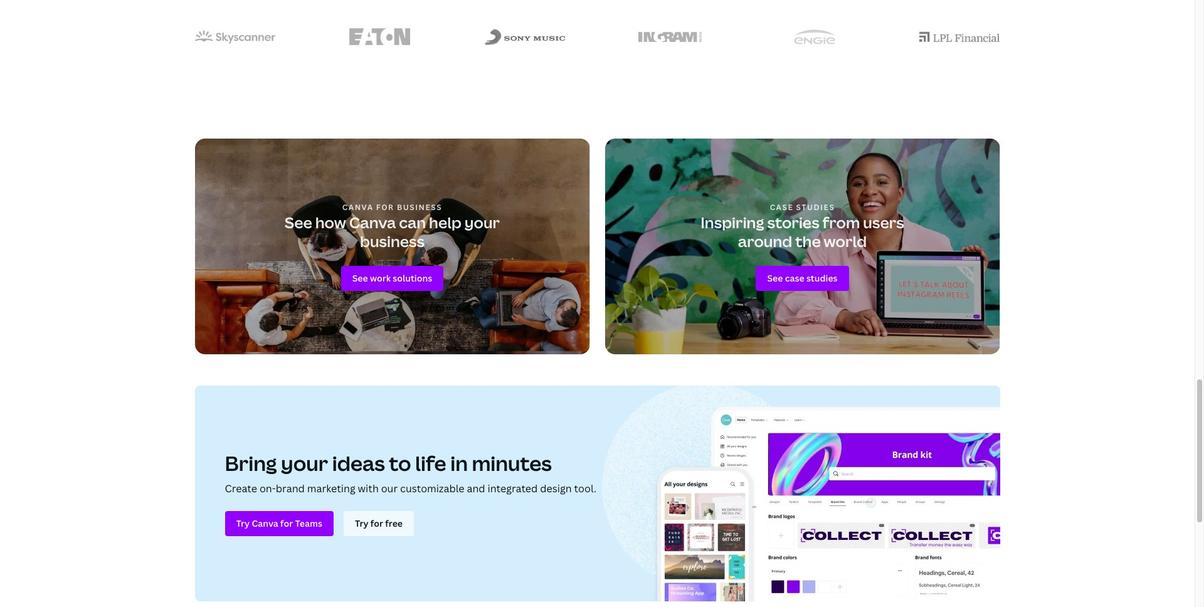Task type: vqa. For each thing, say whether or not it's contained in the screenshot.
No color icon
no



Task type: locate. For each thing, give the bounding box(es) containing it.
0 vertical spatial business
[[397, 202, 442, 213]]

help
[[429, 212, 462, 233]]

how
[[315, 212, 346, 233]]

create
[[225, 482, 257, 495]]

0 vertical spatial your
[[465, 212, 500, 233]]

ideas
[[332, 450, 385, 477]]

design
[[540, 482, 572, 495]]

canva left can
[[349, 212, 396, 233]]

business down "for"
[[360, 231, 425, 251]]

eaton image
[[349, 28, 410, 46]]

customizable
[[400, 482, 465, 495]]

canva
[[342, 202, 374, 213], [349, 212, 396, 233]]

business
[[397, 202, 442, 213], [360, 231, 425, 251]]

business right "for"
[[397, 202, 442, 213]]

on-
[[260, 482, 276, 495]]

skyscanner image
[[195, 30, 275, 44]]

ingram miro image
[[638, 32, 702, 42]]

our
[[381, 482, 398, 495]]

marketing
[[307, 482, 355, 495]]

your inside bring your ideas to life in minutes create on-brand marketing with our customizable and integrated design tool.
[[281, 450, 328, 477]]

1 vertical spatial your
[[281, 450, 328, 477]]

your right the help
[[465, 212, 500, 233]]

your up brand
[[281, 450, 328, 477]]

with
[[358, 482, 379, 495]]

sony music image
[[485, 29, 565, 45]]

your
[[465, 212, 500, 233], [281, 450, 328, 477]]

canva for business see how canva can help your business
[[285, 202, 500, 251]]

the
[[795, 231, 821, 251]]

see
[[285, 212, 312, 233]]

1 horizontal spatial your
[[465, 212, 500, 233]]

bring your ideas to life in minutes create on-brand marketing with our customizable and integrated design tool.
[[225, 450, 597, 495]]

studies
[[796, 202, 835, 213]]

case studies inspiring stories from users around the world
[[701, 202, 904, 251]]

and
[[467, 482, 485, 495]]

0 horizontal spatial your
[[281, 450, 328, 477]]



Task type: describe. For each thing, give the bounding box(es) containing it.
around
[[738, 231, 792, 251]]

bring
[[225, 450, 277, 477]]

your inside canva for business see how canva can help your business
[[465, 212, 500, 233]]

to
[[389, 450, 411, 477]]

inspiring
[[701, 212, 764, 233]]

for
[[376, 202, 394, 213]]

brand
[[276, 482, 305, 495]]

tool.
[[574, 482, 597, 495]]

lpl financial image
[[920, 32, 1000, 42]]

can
[[399, 212, 426, 233]]

case
[[770, 202, 794, 213]]

canva left "for"
[[342, 202, 374, 213]]

world
[[824, 231, 867, 251]]

engie image
[[794, 30, 836, 44]]

stories
[[767, 212, 820, 233]]

1 vertical spatial business
[[360, 231, 425, 251]]

minutes
[[472, 450, 552, 477]]

integrated
[[488, 482, 538, 495]]

from
[[823, 212, 860, 233]]

life
[[415, 450, 446, 477]]

in
[[450, 450, 468, 477]]

users
[[863, 212, 904, 233]]



